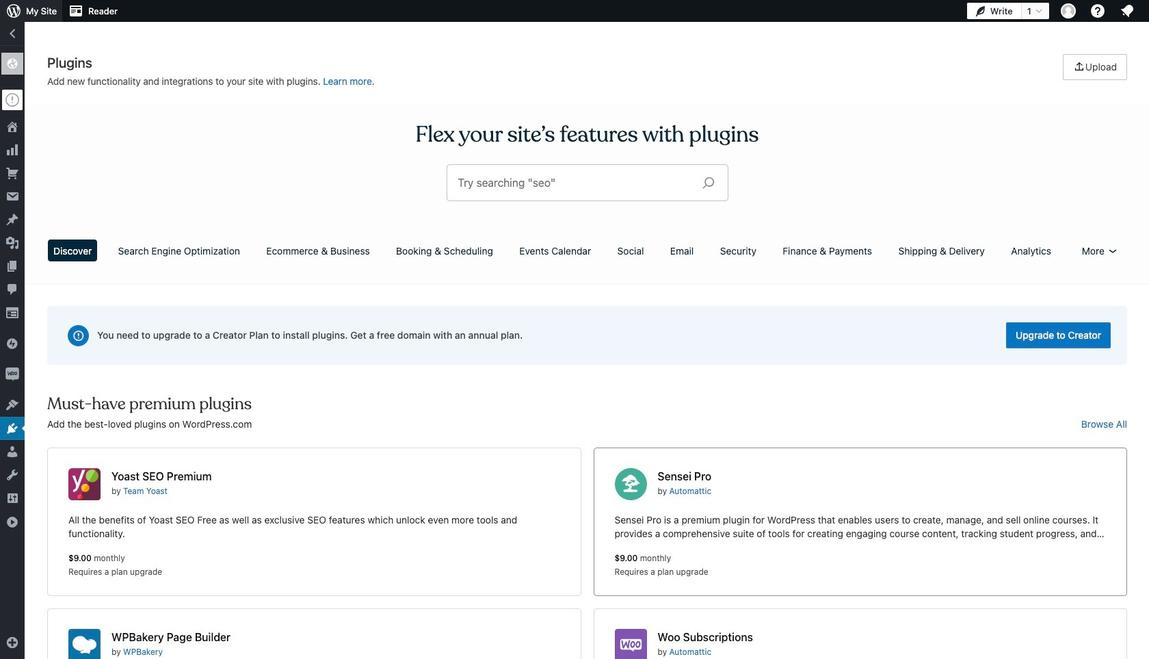 Task type: describe. For each thing, give the bounding box(es) containing it.
manage your notifications image
[[1120, 3, 1136, 19]]

Search search field
[[458, 165, 692, 201]]

my profile image
[[1062, 3, 1077, 18]]



Task type: vqa. For each thing, say whether or not it's contained in the screenshot.
first IMG from the bottom
yes



Task type: locate. For each thing, give the bounding box(es) containing it.
img image
[[5, 337, 19, 350], [5, 368, 19, 381]]

0 vertical spatial img image
[[5, 337, 19, 350]]

main content
[[42, 54, 1133, 659]]

open search image
[[692, 173, 726, 192]]

1 img image from the top
[[5, 337, 19, 350]]

None search field
[[447, 165, 728, 201]]

plugin icon image
[[68, 468, 101, 500], [615, 468, 647, 500], [68, 629, 101, 659], [615, 629, 647, 659]]

2 img image from the top
[[5, 368, 19, 381]]

1 vertical spatial img image
[[5, 368, 19, 381]]

help image
[[1090, 3, 1107, 19]]



